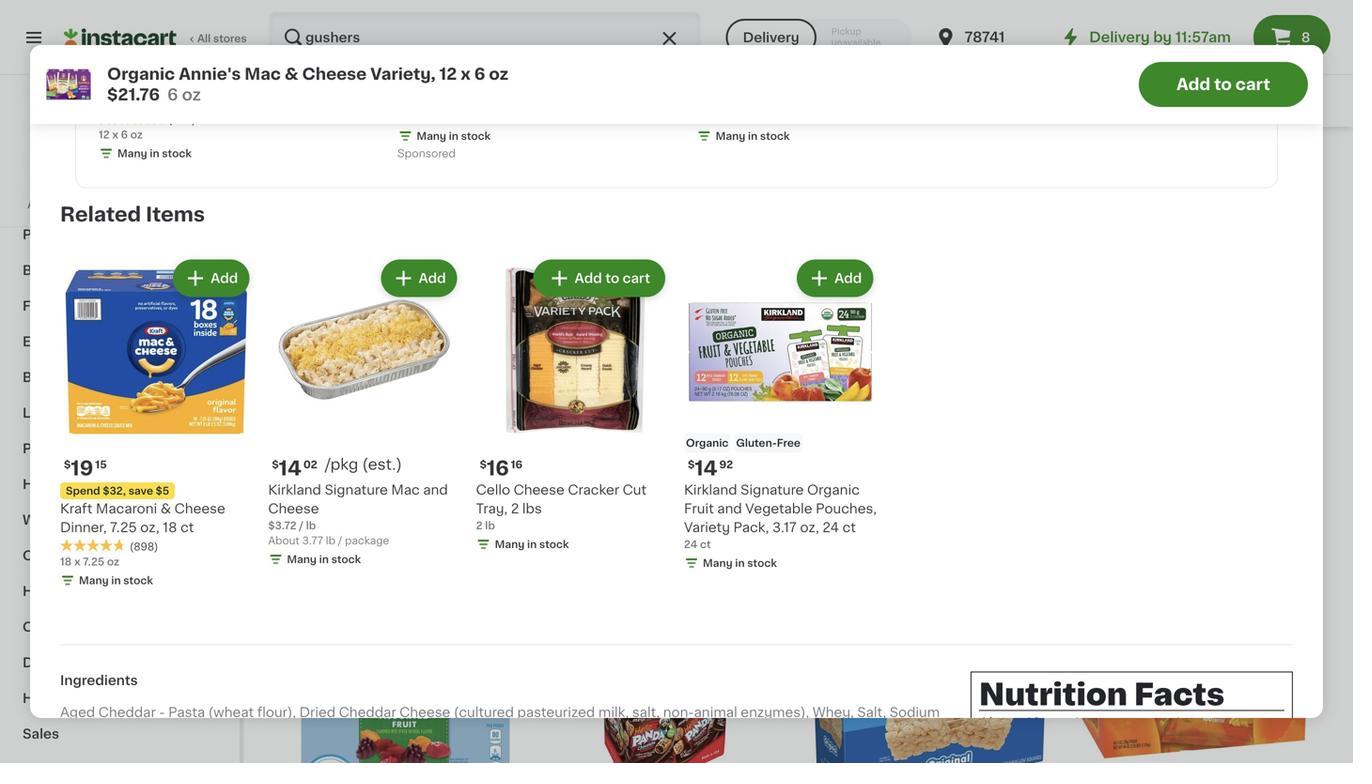 Task type: locate. For each thing, give the bounding box(es) containing it.
1 horizontal spatial 24
[[823, 521, 839, 535]]

0 vertical spatial 21
[[109, 50, 131, 70]]

0 horizontal spatial to
[[163, 200, 174, 210]]

mac for organic
[[245, 66, 281, 82]]

0 horizontal spatial cheddar
[[98, 707, 156, 720]]

gushers up /pkg
[[315, 436, 371, 450]]

$ inside $ 14 92
[[688, 460, 695, 470]]

1 flavored from the left
[[407, 436, 464, 450]]

related items
[[60, 205, 205, 225]]

1 oz, from the left
[[140, 521, 159, 535]]

1 vertical spatial add to cart
[[575, 272, 650, 285]]

2 (for from the left
[[418, 725, 441, 739]]

x inside 'organic annie's mac & cheese variety, 12 x 6 oz $21.76 6 oz'
[[461, 66, 471, 82]]

0 horizontal spatial variety,
[[153, 94, 202, 107]]

2 fruit gushers fruit flavored snacks, variety pack, 42 x 0.8 oz 42 x 0.8 oz from the left
[[544, 436, 780, 484]]

0 horizontal spatial oz,
[[140, 521, 159, 535]]

beverages
[[59, 585, 131, 599]]

and inside kirkland signature mac and cheese $3.72 / lb about 3.77 lb / package
[[423, 484, 448, 497]]

42
[[370, 455, 387, 468], [632, 455, 649, 468], [282, 474, 296, 484], [544, 474, 558, 484]]

variety, inside 'organic annie's mac & cheese variety, 12 x 6 oz $21.76 6 oz'
[[370, 66, 436, 82]]

and inside the recommended searches element
[[1100, 94, 1126, 108]]

goods up $ 19 15
[[65, 443, 111, 456]]

signature for organic
[[741, 484, 804, 497]]

many in stock inside button
[[716, 131, 790, 141]]

0 vertical spatial 18
[[163, 521, 177, 535]]

18 inside the 'kraft macaroni & cheese dinner, 7.25 oz, 18 ct'
[[163, 521, 177, 535]]

kirkland inside kirkland signature organic fruit and vegetable pouches, variety pack, 3.17 oz, 24 ct 24 ct
[[684, 484, 737, 497]]

9 main st. bistro all natural mashed potatoes, 2 x 32 oz
[[398, 50, 578, 107]]

1 horizontal spatial free
[[777, 438, 800, 449]]

free
[[587, 419, 610, 429], [777, 438, 800, 449]]

many down 3.77
[[287, 555, 317, 565]]

& for candy
[[75, 193, 86, 206]]

kirkland down $ 14 92 in the right bottom of the page
[[684, 484, 737, 497]]

14 for $ 14 92
[[695, 459, 717, 479]]

$ 21 14
[[810, 389, 852, 409]]

stock inside button
[[760, 131, 790, 141]]

oz, inside kirkland signature organic fruit and vegetable pouches, variety pack, 3.17 oz, 24 ct 24 ct
[[800, 521, 819, 535]]

cheese inside the 'kraft macaroni & cheese dinner, 7.25 oz, 18 ct'
[[174, 503, 225, 516]]

save inside product group
[[128, 486, 153, 497]]

pricing
[[92, 162, 129, 172]]

91 up 02
[[316, 390, 328, 400]]

0 horizontal spatial all
[[197, 33, 211, 44]]

all up 'potatoes,'
[[497, 75, 513, 88]]

variety, inside 21 organic annie's mac & cheese variety, 12 x 6 oz
[[153, 94, 202, 107]]

delivery left by
[[1089, 31, 1150, 44]]

many right lbs
[[563, 492, 593, 503]]

1 vertical spatial to
[[163, 200, 174, 210]]

mac for kirkland
[[391, 484, 420, 497]]

1 best from the left
[[288, 369, 308, 378]]

annatto
[[138, 725, 191, 739]]

& right beer
[[58, 371, 69, 384]]

91 up "gluten-free"
[[579, 390, 590, 400]]

many in stock down other goods link
[[79, 576, 153, 586]]

0 vertical spatial about
[[268, 536, 300, 546]]

meat & seafood
[[23, 157, 132, 170]]

2 best seller from the left
[[550, 369, 597, 378]]

1 horizontal spatial all
[[497, 75, 513, 88]]

2 inside 9 main st. bistro all natural mashed potatoes, 2 x 32 oz
[[520, 94, 528, 107]]

1 vertical spatial all
[[497, 75, 513, 88]]

2 vertical spatial 2
[[476, 521, 483, 531]]

kirkland inside kirkland signature mac and cheese $3.72 / lb about 3.77 lb / package
[[268, 484, 321, 497]]

& for personal
[[71, 478, 82, 491]]

floral
[[23, 300, 60, 313]]

1 horizontal spatial to
[[605, 272, 619, 285]]

product group containing 21
[[806, 132, 1053, 509]]

variety up cracker
[[544, 455, 590, 468]]

(est.)
[[362, 458, 402, 473]]

0 horizontal spatial seller
[[310, 369, 335, 378]]

variety, up (325)
[[153, 94, 202, 107]]

1 horizontal spatial 91
[[579, 390, 590, 400]]

lb
[[306, 521, 316, 531], [485, 521, 495, 531], [326, 536, 335, 546]]

best seller up 15 91
[[288, 369, 335, 378]]

baby
[[23, 264, 58, 277]]

0 horizontal spatial save
[[128, 486, 153, 497]]

0 vertical spatial 2
[[520, 94, 528, 107]]

product group containing 16
[[476, 256, 669, 556]]

annie's down all stores
[[179, 66, 241, 82]]

1 horizontal spatial variety,
[[370, 66, 436, 82]]

24 down $ 14 92 in the right bottom of the page
[[684, 540, 698, 550]]

oz up hard beverages link
[[107, 557, 119, 567]]

1 horizontal spatial best
[[550, 369, 570, 378]]

stores
[[213, 33, 247, 44]]

best up 15 91
[[288, 369, 308, 378]]

gluten-free
[[546, 419, 610, 429]]

mac inside 'organic annie's mac & cheese variety, 12 x 6 oz $21.76 6 oz'
[[245, 66, 281, 82]]

1 fruit gushers fruit flavored snacks, variety pack, 42 x 0.8 oz 42 x 0.8 oz from the left
[[282, 436, 518, 484]]

$14.02 per package (estimated) element
[[268, 457, 461, 481]]

1 horizontal spatial 18
[[163, 521, 177, 535]]

0.8 down 02
[[307, 474, 324, 484]]

1 horizontal spatial save
[[176, 200, 201, 210]]

organic annie's mac & cheese variety, 12 x 6 oz $21.76 6 oz
[[107, 66, 508, 103]]

electronics link
[[11, 324, 228, 360]]

1 horizontal spatial /
[[338, 536, 342, 546]]

fruit up cut on the bottom left
[[636, 436, 666, 450]]

cheddar up dioxide
[[339, 707, 396, 720]]

2 best from the left
[[550, 369, 570, 378]]

3 seller from the left
[[834, 369, 859, 378]]

delivery inside button
[[743, 31, 799, 44]]

related
[[60, 205, 141, 225]]

1 kirkland from the left
[[684, 484, 737, 497]]

best for $
[[550, 369, 570, 378]]

items
[[146, 205, 205, 225]]

None search field
[[269, 11, 702, 64]]

cheese inside cello cheese cracker cut tray, 2 lbs 2 lb
[[514, 484, 565, 497]]

costco down 100%
[[51, 200, 90, 210]]

bakery
[[23, 121, 70, 134]]

12 down all stores
[[206, 94, 219, 107]]

& for cider
[[58, 371, 69, 384]]

lb right 3.77
[[326, 536, 335, 546]]

21 inside product group
[[817, 389, 839, 409]]

1 horizontal spatial and
[[717, 503, 742, 516]]

organic inside 21 organic annie's mac & cheese variety, 12 x 6 oz
[[99, 75, 151, 88]]

1 horizontal spatial ct
[[700, 540, 711, 550]]

pack, up cracker
[[593, 455, 629, 468]]

14 inside $ 21 14
[[841, 390, 852, 400]]

pouches,
[[816, 503, 877, 516]]

1 vertical spatial about
[[979, 717, 1022, 731]]

results
[[282, 81, 360, 101]]

1 horizontal spatial snacks,
[[729, 436, 780, 450]]

snacks, up $ 16 16
[[467, 436, 518, 450]]

all stores link
[[64, 11, 248, 64]]

& down $5
[[161, 503, 171, 516]]

2 gushers from the left
[[577, 436, 633, 450]]

household link
[[11, 74, 228, 110]]

1 (for from the left
[[245, 725, 268, 739]]

6 down stores
[[233, 94, 242, 107]]

2 horizontal spatial best seller
[[812, 369, 859, 378]]

mac down stores
[[245, 66, 281, 82]]

0 horizontal spatial pack,
[[331, 455, 367, 468]]

x
[[461, 66, 471, 82], [223, 94, 230, 107], [532, 94, 539, 107], [112, 130, 118, 140], [390, 455, 398, 468], [653, 455, 660, 468], [298, 474, 304, 484], [560, 474, 566, 484], [74, 557, 80, 567]]

0 horizontal spatial 91
[[316, 390, 328, 400]]

x down stores
[[223, 94, 230, 107]]

3 best seller from the left
[[812, 369, 859, 378]]

hard beverages link
[[11, 574, 228, 610]]

1 best seller from the left
[[288, 369, 335, 378]]

1 vertical spatial 12
[[206, 94, 219, 107]]

many right vegetable
[[825, 492, 855, 503]]

19
[[71, 459, 93, 479]]

seller for 15
[[572, 369, 597, 378]]

2 vertical spatial and
[[717, 503, 742, 516]]

12 right main at the left top of the page
[[439, 66, 457, 82]]

1 vertical spatial free
[[777, 438, 800, 449]]

seller up $ 15 91
[[572, 369, 597, 378]]

sponsored badge image
[[398, 149, 455, 160], [282, 510, 339, 521]]

in down 3.77
[[319, 555, 329, 565]]

in inside many in stock button
[[748, 131, 758, 141]]

gushers down "gluten-free"
[[577, 436, 633, 450]]

add to cart button inside product group
[[535, 262, 663, 296]]

2 kirkland from the left
[[268, 484, 321, 497]]

mac inside kirkland signature mac and cheese $3.72 / lb about 3.77 lb / package
[[391, 484, 420, 497]]

lbs
[[522, 503, 542, 516]]

2 vertical spatial to
[[605, 272, 619, 285]]

1 horizontal spatial best seller
[[550, 369, 597, 378]]

0 vertical spatial /
[[299, 521, 303, 531]]

& right deli
[[53, 657, 63, 670]]

2 91 from the left
[[579, 390, 590, 400]]

best
[[288, 369, 308, 378], [550, 369, 570, 378], [812, 369, 832, 378]]

cleaning & laundry
[[23, 621, 156, 634]]

cheddar left "-"
[[98, 707, 156, 720]]

2 snacks, from the left
[[729, 436, 780, 450]]

product group
[[398, 0, 583, 164], [282, 132, 529, 526], [544, 132, 791, 509], [806, 132, 1053, 509], [1068, 132, 1316, 470], [60, 256, 253, 592], [268, 256, 461, 571], [476, 256, 669, 556], [684, 256, 877, 575], [544, 556, 791, 764]]

$ inside $ 19 15
[[64, 460, 71, 470]]

goods
[[1298, 94, 1340, 108]]

organic inside kirkland signature organic fruit and vegetable pouches, variety pack, 3.17 oz, 24 ct 24 ct
[[807, 484, 860, 497]]

1 signature from the left
[[741, 484, 804, 497]]

12 inside 'organic annie's mac & cheese variety, 12 x 6 oz $21.76 6 oz'
[[439, 66, 457, 82]]

whey,
[[813, 707, 854, 720]]

15 right 19
[[95, 460, 107, 470]]

1 horizontal spatial pack,
[[593, 455, 629, 468]]

many down 02
[[301, 492, 330, 503]]

macaroni
[[96, 503, 157, 516]]

all
[[197, 33, 211, 44], [497, 75, 513, 88]]

2 down 'tray,'
[[476, 521, 483, 531]]

0 horizontal spatial cart
[[623, 272, 650, 285]]

meat
[[23, 157, 57, 170]]

gluten- up vegetable
[[736, 438, 777, 449]]

$ 19 15
[[64, 459, 107, 479]]

0 horizontal spatial flavored
[[407, 436, 464, 450]]

1 seller from the left
[[310, 369, 335, 378]]

many down the recommended searches element
[[716, 131, 745, 141]]

18
[[163, 521, 177, 535], [60, 557, 72, 567]]

in right vegetable
[[857, 492, 867, 503]]

$ for 15
[[548, 390, 555, 400]]

$ inside $ 16 16
[[480, 460, 487, 470]]

many down 'tray,'
[[495, 540, 525, 550]]

x up "meat & seafood" link
[[112, 130, 118, 140]]

1 horizontal spatial flavored
[[669, 436, 726, 450]]

add button for spend $32, save $5
[[175, 262, 247, 296]]

1 vertical spatial goods
[[65, 550, 110, 563]]

goods
[[65, 443, 111, 456], [65, 550, 110, 563], [67, 693, 112, 706]]

0 horizontal spatial and
[[423, 484, 448, 497]]

best up $ 15 91
[[550, 369, 570, 378]]

15 91
[[293, 389, 328, 409]]

2 vertical spatial goods
[[67, 693, 112, 706]]

pack, inside kirkland signature organic fruit and vegetable pouches, variety pack, 3.17 oz, 24 ct 24 ct
[[733, 521, 769, 535]]

1 horizontal spatial (for
[[418, 725, 441, 739]]

& inside 'organic annie's mac & cheese variety, 12 x 6 oz $21.76 6 oz'
[[285, 66, 298, 82]]

cheese inside kirkland signature mac and cheese $3.72 / lb about 3.77 lb / package
[[268, 503, 319, 516]]

ct inside the 'kraft macaroni & cheese dinner, 7.25 oz, 18 ct'
[[181, 521, 194, 535]]

all inside 9 main st. bistro all natural mashed potatoes, 2 x 32 oz
[[497, 75, 513, 88]]

many in stock right lbs
[[563, 492, 637, 503]]

signature inside kirkland signature mac and cheese $3.72 / lb about 3.77 lb / package
[[325, 484, 388, 497]]

cheese inside aged cheddar - pasta (wheat flour), dried cheddar cheese (cultured pasteurized milk, salt, non-animal enzymes), whey, salt, sodium phosphate, annatto extract (for color), silicon dioxide (for anticaking). organic
[[400, 707, 450, 720]]

fruit down "gluten-free"
[[544, 436, 574, 450]]

1 snacks, from the left
[[467, 436, 518, 450]]

and inside kirkland signature organic fruit and vegetable pouches, variety pack, 3.17 oz, 24 ct 24 ct
[[717, 503, 742, 516]]

0 vertical spatial goods
[[65, 443, 111, 456]]

0 horizontal spatial ct
[[181, 521, 194, 535]]

1 horizontal spatial 15
[[293, 389, 315, 409]]

product group containing 9
[[398, 0, 583, 164]]

0 horizontal spatial 21
[[109, 50, 131, 70]]

1 horizontal spatial add to cart button
[[1139, 62, 1308, 107]]

0 horizontal spatial add to cart button
[[535, 262, 663, 296]]

0 horizontal spatial (for
[[245, 725, 268, 739]]

electronics
[[23, 335, 99, 349]]

cheese inside 21 organic annie's mac & cheese variety, 12 x 6 oz
[[99, 94, 150, 107]]

0 horizontal spatial best seller
[[288, 369, 335, 378]]

oz right "32"
[[563, 94, 578, 107]]

cart inside product group
[[623, 272, 650, 285]]

1 horizontal spatial sponsored badge image
[[398, 149, 455, 160]]

sponsored badge image down mashed
[[398, 149, 455, 160]]

oz up "meat & seafood" link
[[130, 130, 143, 140]]

many inside many in stock button
[[716, 131, 745, 141]]

0 vertical spatial gluten-
[[546, 419, 587, 429]]

flavored for 15
[[669, 436, 726, 450]]

x left $ 14 92 in the right bottom of the page
[[653, 455, 660, 468]]

2 horizontal spatial variety
[[684, 521, 730, 535]]

2 left lbs
[[511, 503, 519, 516]]

6 inside 21 organic annie's mac & cheese variety, 12 x 6 oz
[[233, 94, 242, 107]]

add to cart button
[[1139, 62, 1308, 107], [535, 262, 663, 296]]

goods up aged on the left bottom of page
[[67, 693, 112, 706]]

2 down natural
[[520, 94, 528, 107]]

1 vertical spatial cart
[[623, 272, 650, 285]]

0 vertical spatial variety,
[[370, 66, 436, 82]]

non-
[[663, 707, 694, 720]]

per
[[1109, 717, 1132, 731]]

15
[[293, 389, 315, 409], [555, 389, 577, 409], [95, 460, 107, 470]]

canned
[[1244, 94, 1294, 108]]

add
[[1177, 77, 1211, 93], [1273, 148, 1300, 161], [27, 200, 49, 210], [211, 272, 238, 285], [419, 272, 446, 285], [575, 272, 602, 285], [835, 272, 862, 285]]

3 best from the left
[[812, 369, 832, 378]]

7.25
[[110, 521, 137, 535], [83, 557, 104, 567]]

x right /pkg
[[390, 455, 398, 468]]

annie's up (325)
[[155, 75, 203, 88]]

$32,
[[103, 486, 126, 497]]

pack, left 3.17
[[733, 521, 769, 535]]

1 gushers from the left
[[315, 436, 371, 450]]

delivery for delivery by 11:57am
[[1089, 31, 1150, 44]]

0 horizontal spatial mac
[[206, 75, 235, 88]]

12 x 6 oz
[[99, 130, 143, 140]]

★★★★★
[[99, 112, 164, 125], [99, 112, 164, 125], [60, 539, 126, 553], [60, 539, 126, 553]]

0 vertical spatial sponsored badge image
[[398, 149, 455, 160]]

2 horizontal spatial 14
[[841, 390, 852, 400]]

0 horizontal spatial about
[[268, 536, 300, 546]]

cheddar
[[98, 707, 156, 720], [339, 707, 396, 720]]

1 horizontal spatial variety
[[544, 455, 590, 468]]

personal
[[85, 478, 144, 491]]

(cultured
[[454, 707, 514, 720]]

1 horizontal spatial 14
[[695, 459, 717, 479]]

oz, inside the 'kraft macaroni & cheese dinner, 7.25 oz, 18 ct'
[[140, 521, 159, 535]]

7.25 down the macaroni
[[110, 521, 137, 535]]

$ for 16
[[480, 460, 487, 470]]

and down 92
[[717, 503, 742, 516]]

delivery by 11:57am link
[[1059, 26, 1231, 49]]

2 signature from the left
[[325, 484, 388, 497]]

2 seller from the left
[[572, 369, 597, 378]]

best for 15
[[288, 369, 308, 378]]

2 horizontal spatial 2
[[520, 94, 528, 107]]

0 horizontal spatial /
[[299, 521, 303, 531]]

seller up $ 21 14
[[834, 369, 859, 378]]

42 right /pkg
[[370, 455, 387, 468]]

24 down pouches,
[[823, 521, 839, 535]]

1 horizontal spatial gushers
[[577, 436, 633, 450]]

oz up 'potatoes,'
[[489, 66, 508, 82]]

instacart logo image
[[64, 26, 177, 49]]

1 horizontal spatial mac
[[245, 66, 281, 82]]

many in stock down the recommended searches element
[[716, 131, 790, 141]]

1 vertical spatial save
[[128, 486, 153, 497]]

1 horizontal spatial cheddar
[[339, 707, 396, 720]]

0 horizontal spatial signature
[[325, 484, 388, 497]]

best seller up $ 15 91
[[550, 369, 597, 378]]

2 oz, from the left
[[800, 521, 819, 535]]

sponsored badge image for fruit
[[282, 510, 339, 521]]

snacks, for 15
[[729, 436, 780, 450]]

satisfaction
[[79, 181, 142, 191]]

cheese left main at the left top of the page
[[302, 66, 367, 82]]

best up $ 21 14
[[812, 369, 832, 378]]

6 up (325)
[[167, 87, 178, 103]]

100% satisfaction guarantee button
[[29, 175, 210, 194]]

1 91 from the left
[[316, 390, 328, 400]]

1 horizontal spatial gluten-
[[736, 438, 777, 449]]

2 horizontal spatial seller
[[834, 369, 859, 378]]

32
[[543, 94, 559, 107]]

18 down $5
[[163, 521, 177, 535]]

$ inside $ 15 91
[[548, 390, 555, 400]]

annie's inside 21 organic annie's mac & cheese variety, 12 x 6 oz
[[155, 75, 203, 88]]

/ left package
[[338, 536, 342, 546]]

& up 100%
[[61, 157, 72, 170]]

add costco membership to save
[[27, 200, 201, 210]]

1 horizontal spatial 7.25
[[110, 521, 137, 535]]

fruit down $ 14 92 in the right bottom of the page
[[684, 503, 714, 516]]

x up hard beverages
[[74, 557, 80, 567]]

st.
[[433, 75, 451, 88]]

organic up costco logo
[[99, 75, 151, 88]]

pets
[[23, 228, 53, 241]]

dioxide
[[364, 725, 415, 739]]

health
[[23, 478, 68, 491]]

1 cheddar from the left
[[98, 707, 156, 720]]

x inside item carousel region
[[74, 557, 80, 567]]

x inside 21 organic annie's mac & cheese variety, 12 x 6 oz
[[223, 94, 230, 107]]

variety for 91
[[282, 455, 328, 468]]

signature inside kirkland signature organic fruit and vegetable pouches, variety pack, 3.17 oz, 24 ct 24 ct
[[741, 484, 804, 497]]

kirkland for and
[[684, 484, 737, 497]]

14 inside $ 14 02 /pkg (est.)
[[279, 459, 302, 479]]

2 flavored from the left
[[669, 436, 726, 450]]

all left stores
[[197, 33, 211, 44]]

0 vertical spatial costco
[[95, 140, 145, 153]]

0 horizontal spatial sponsored badge image
[[282, 510, 339, 521]]

0 vertical spatial 7.25
[[110, 521, 137, 535]]

fruit gushers fruit flavored snacks, variety pack, 42 x 0.8 oz 42 x 0.8 oz for 91
[[282, 436, 518, 484]]

add button for /pkg (est.)
[[383, 262, 455, 296]]

14
[[841, 390, 852, 400], [695, 459, 717, 479], [279, 459, 302, 479]]

12
[[439, 66, 457, 82], [206, 94, 219, 107], [99, 130, 110, 140]]

costco up view pricing policy link
[[95, 140, 145, 153]]

2 horizontal spatial and
[[1100, 94, 1126, 108]]

1 horizontal spatial 2
[[511, 503, 519, 516]]

& for laundry
[[86, 621, 97, 634]]

0 vertical spatial and
[[1100, 94, 1126, 108]]

1 horizontal spatial seller
[[572, 369, 597, 378]]

fruit gushers fruit flavored snacks, variety pack, 42 x 0.8 oz 42 x 0.8 oz for 15
[[544, 436, 780, 484]]

0 horizontal spatial gushers
[[315, 436, 371, 450]]

0 vertical spatial add to cart
[[1177, 77, 1270, 93]]

$ inside $ 21 14
[[810, 390, 817, 400]]

sponsored badge image up 3.77
[[282, 510, 339, 521]]

1 vertical spatial 21
[[817, 389, 839, 409]]

2 horizontal spatial ct
[[842, 521, 856, 535]]

8
[[1301, 31, 1310, 44]]

about
[[268, 536, 300, 546], [979, 717, 1022, 731]]

1 vertical spatial 2
[[511, 503, 519, 516]]

vegetable
[[745, 503, 812, 516]]

2 horizontal spatial mac
[[391, 484, 420, 497]]

21
[[109, 50, 131, 70], [817, 389, 839, 409]]

variety down 15 91
[[282, 455, 328, 468]]

1 vertical spatial costco
[[51, 200, 90, 210]]

24
[[823, 521, 839, 535], [684, 540, 698, 550]]

7.25 up beverages
[[83, 557, 104, 567]]

delivery up the recommended searches element
[[743, 31, 799, 44]]

servings per container
[[1045, 717, 1203, 731]]

organic gluten-free
[[686, 438, 800, 449]]

& down 100%
[[75, 193, 86, 206]]

best seller up $ 21 14
[[812, 369, 859, 378]]



Task type: describe. For each thing, give the bounding box(es) containing it.
best seller inside product group
[[812, 369, 859, 378]]

snacks
[[23, 193, 72, 206]]

9
[[408, 50, 422, 70]]

in down other goods link
[[111, 576, 121, 586]]

0 vertical spatial save
[[176, 200, 201, 210]]

fruit inside kirkland signature organic fruit and vegetable pouches, variety pack, 3.17 oz, 24 ct 24 ct
[[684, 503, 714, 516]]

service type group
[[726, 19, 912, 56]]

milk,
[[598, 707, 629, 720]]

cello cheese cracker cut tray, 2 lbs 2 lb
[[476, 484, 647, 531]]

in up policy
[[150, 149, 159, 159]]

42 up $3.72
[[282, 474, 296, 484]]

salt,
[[632, 707, 660, 720]]

10
[[1026, 717, 1041, 731]]

nutrition
[[979, 681, 1128, 710]]

kraft macaroni & cheese dinner, 7.25 oz, 18 ct
[[60, 503, 225, 535]]

$ 14 92
[[688, 459, 733, 479]]

x left cracker
[[560, 474, 566, 484]]

signature for mac
[[325, 484, 388, 497]]

to inside product group
[[605, 272, 619, 285]]

100% satisfaction guarantee
[[48, 181, 199, 191]]

x inside 9 main st. bistro all natural mashed potatoes, 2 x 32 oz
[[532, 94, 539, 107]]

1 horizontal spatial lb
[[326, 536, 335, 546]]

salt,
[[857, 707, 886, 720]]

care
[[148, 478, 180, 491]]

sponsored badge image for 9
[[398, 149, 455, 160]]

cleaning
[[23, 621, 83, 634]]

candy
[[89, 193, 134, 206]]

spend $32, save $5
[[66, 486, 169, 497]]

0 vertical spatial add to cart button
[[1139, 62, 1308, 107]]

costco logo image
[[102, 98, 138, 133]]

product group containing 19
[[60, 256, 253, 592]]

many in stock up policy
[[117, 149, 192, 159]]

1 horizontal spatial add to cart
[[1177, 77, 1270, 93]]

deli
[[23, 657, 49, 670]]

wine link
[[11, 503, 228, 538]]

0 horizontal spatial 24
[[684, 540, 698, 550]]

home
[[23, 693, 63, 706]]

organic inside aged cheddar - pasta (wheat flour), dried cheddar cheese (cultured pasteurized milk, salt, non-animal enzymes), whey, salt, sodium phosphate, annatto extract (for color), silicon dioxide (for anticaking). organic
[[525, 725, 577, 739]]

$21.76
[[107, 87, 160, 103]]

paper goods link
[[11, 431, 228, 467]]

other goods
[[23, 550, 110, 563]]

in down "gushers"
[[449, 131, 458, 141]]

add costco membership to save link
[[27, 197, 212, 212]]

kirkland for cheese
[[268, 484, 321, 497]]

kirkland signature organic fruit and vegetable pouches, variety pack, 3.17 oz, 24 ct 24 ct
[[684, 484, 877, 550]]

health & personal care link
[[11, 467, 228, 503]]

3.77
[[302, 536, 323, 546]]

& for seafood
[[61, 157, 72, 170]]

x down 02
[[298, 474, 304, 484]]

0.8 left $ 14 92 in the right bottom of the page
[[663, 455, 685, 468]]

0.8 right /pkg
[[401, 455, 423, 468]]

organic inside 'organic annie's mac & cheese variety, 12 x 6 oz $21.76 6 oz'
[[107, 66, 175, 82]]

many in stock down lbs
[[495, 540, 569, 550]]

mashed
[[398, 94, 451, 107]]

91 inside $ 15 91
[[579, 390, 590, 400]]

-
[[159, 707, 165, 720]]

$ for 21
[[810, 390, 817, 400]]

cider
[[72, 371, 109, 384]]

11:57am
[[1175, 31, 1231, 44]]

add to cart inside product group
[[575, 272, 650, 285]]

home goods link
[[11, 681, 228, 717]]

"gushers"
[[399, 81, 503, 101]]

aged cheddar - pasta (wheat flour), dried cheddar cheese (cultured pasteurized milk, salt, non-animal enzymes), whey, salt, sodium phosphate, annatto extract (for color), silicon dioxide (for anticaking). organic
[[60, 707, 940, 739]]

variety for 15
[[544, 455, 590, 468]]

$ 15 91
[[548, 389, 590, 409]]

oz right (est.)
[[426, 455, 442, 468]]

delivery by 11:57am
[[1089, 31, 1231, 44]]

dairy
[[67, 657, 103, 670]]

0 horizontal spatial gluten-
[[546, 419, 587, 429]]

about inside kirkland signature mac and cheese $3.72 / lb about 3.77 lb / package
[[268, 536, 300, 546]]

tray,
[[476, 503, 508, 516]]

6 up "meat & seafood" link
[[121, 130, 128, 140]]

deli & dairy
[[23, 657, 103, 670]]

pack, for 91
[[331, 455, 367, 468]]

18 x 7.25 oz
[[60, 557, 119, 567]]

variety inside kirkland signature organic fruit and vegetable pouches, variety pack, 3.17 oz, 24 ct 24 ct
[[684, 521, 730, 535]]

dried
[[299, 707, 336, 720]]

14 for $ 14 02 /pkg (est.)
[[279, 459, 302, 479]]

15 inside $ 19 15
[[95, 460, 107, 470]]

fruit up 02
[[282, 436, 312, 450]]

best seller for 15
[[550, 369, 597, 378]]

flavored for 91
[[407, 436, 464, 450]]

oz up (325)
[[182, 87, 201, 103]]

seller inside product group
[[834, 369, 859, 378]]

organic up $ 14 92 in the right bottom of the page
[[686, 438, 729, 449]]

16 inside $ 16 16
[[511, 460, 522, 470]]

canned goods link
[[1215, 82, 1350, 120]]

(wheat
[[208, 707, 254, 720]]

12 inside 21 organic annie's mac & cheese variety, 12 x 6 oz
[[206, 94, 219, 107]]

baking and cooking
[[1051, 94, 1183, 108]]

21 inside 21 organic annie's mac & cheese variety, 12 x 6 oz
[[109, 50, 131, 70]]

0 horizontal spatial 7.25
[[83, 557, 104, 567]]

91 inside 15 91
[[316, 390, 328, 400]]

liquor
[[23, 407, 66, 420]]

42 up cut on the bottom left
[[632, 455, 649, 468]]

many in stock down 3.77
[[287, 555, 361, 565]]

baking and cooking link
[[1023, 82, 1193, 120]]

other goods link
[[11, 538, 228, 574]]

best seller for 91
[[288, 369, 335, 378]]

& for dairy
[[53, 657, 63, 670]]

beer & cider
[[23, 371, 109, 384]]

0 horizontal spatial 16
[[487, 459, 509, 479]]

7.25 inside the 'kraft macaroni & cheese dinner, 7.25 oz, 18 ct'
[[110, 521, 137, 535]]

$ inside $ 14 02 /pkg (est.)
[[272, 460, 279, 470]]

goods for home goods
[[67, 693, 112, 706]]

fruit up (est.)
[[374, 436, 404, 450]]

baking
[[1051, 94, 1097, 108]]

(898)
[[130, 542, 158, 552]]

aged
[[60, 707, 95, 720]]

spo
[[1259, 7, 1279, 17]]

gushers for 91
[[315, 436, 371, 450]]

seafood
[[75, 157, 132, 170]]

$ for 14
[[688, 460, 695, 470]]

add button for 14
[[799, 262, 871, 296]]

92
[[719, 460, 733, 470]]

other
[[23, 550, 62, 563]]

oz inside 9 main st. bistro all natural mashed potatoes, 2 x 32 oz
[[563, 94, 578, 107]]

gushers for 15
[[577, 436, 633, 450]]

laundry
[[101, 621, 156, 634]]

guarantee
[[145, 181, 199, 191]]

sales link
[[11, 717, 228, 753]]

dinner,
[[60, 521, 107, 535]]

paper
[[23, 443, 62, 456]]

delivery for delivery
[[743, 31, 799, 44]]

animal
[[694, 707, 737, 720]]

$3.72
[[268, 521, 297, 531]]

& inside the 'kraft macaroni & cheese dinner, 7.25 oz, 18 ct'
[[161, 503, 171, 516]]

1 horizontal spatial about
[[979, 717, 1022, 731]]

cut
[[623, 484, 647, 497]]

& inside 21 organic annie's mac & cheese variety, 12 x 6 oz
[[238, 75, 248, 88]]

0 vertical spatial to
[[1214, 77, 1232, 93]]

2 cheddar from the left
[[339, 707, 396, 720]]

0 vertical spatial free
[[587, 419, 610, 429]]

lb inside cello cheese cracker cut tray, 2 lbs 2 lb
[[485, 521, 495, 531]]

pack, for 15
[[593, 455, 629, 468]]

42 left cracker
[[544, 474, 558, 484]]

cheese inside 'organic annie's mac & cheese variety, 12 x 6 oz $21.76 6 oz'
[[302, 66, 367, 82]]

view pricing policy
[[64, 162, 165, 172]]

1 vertical spatial 18
[[60, 557, 72, 567]]

6 up 'potatoes,'
[[474, 66, 485, 82]]

seller for 91
[[310, 369, 335, 378]]

container
[[1136, 717, 1203, 731]]

goods for paper goods
[[65, 443, 111, 456]]

/pkg
[[325, 458, 358, 473]]

$ 16 16
[[480, 459, 522, 479]]

results for "gushers"
[[282, 81, 503, 101]]

in down lbs
[[527, 540, 537, 550]]

best inside product group
[[812, 369, 832, 378]]

21 organic annie's mac & cheese variety, 12 x 6 oz
[[99, 50, 261, 107]]

oz left 92
[[688, 455, 704, 468]]

oz left cut on the bottom left
[[589, 474, 601, 484]]

package
[[345, 536, 389, 546]]

health & personal care
[[23, 478, 180, 491]]

liquor link
[[11, 396, 228, 431]]

(325)
[[168, 115, 196, 125]]

oz down /pkg
[[327, 474, 339, 484]]

view pricing policy link
[[64, 160, 176, 175]]

0 horizontal spatial 12
[[99, 130, 110, 140]]

$ for 19
[[64, 460, 71, 470]]

cleaning & laundry link
[[11, 610, 228, 646]]

by
[[1153, 31, 1172, 44]]

cooking
[[1129, 94, 1183, 108]]

beer
[[23, 371, 54, 384]]

many in stock down $ 14 02 /pkg (est.)
[[301, 492, 375, 503]]

$ 14 02 /pkg (est.)
[[272, 458, 402, 479]]

in down $ 14 02 /pkg (est.)
[[333, 492, 343, 503]]

to inside add costco membership to save link
[[163, 200, 174, 210]]

0 vertical spatial cart
[[1236, 77, 1270, 93]]

membership
[[93, 200, 160, 210]]

pasta
[[168, 707, 205, 720]]

0.8 down "gluten-free"
[[569, 474, 586, 484]]

0 vertical spatial 24
[[823, 521, 839, 535]]

many down '18 x 7.25 oz'
[[79, 576, 109, 586]]

baby link
[[11, 253, 228, 288]]

many down kirkland signature organic fruit and vegetable pouches, variety pack, 3.17 oz, 24 ct 24 ct
[[703, 559, 733, 569]]

enzymes),
[[741, 707, 809, 720]]

item carousel region
[[34, 249, 1293, 600]]

goods for other goods
[[65, 550, 110, 563]]

many in stock right vegetable
[[825, 492, 899, 503]]

annie's inside 'organic annie's mac & cheese variety, 12 x 6 oz $21.76 6 oz'
[[179, 66, 241, 82]]

in down kirkland signature organic fruit and vegetable pouches, variety pack, 3.17 oz, 24 ct 24 ct
[[735, 559, 745, 569]]

all stores
[[197, 33, 247, 44]]

free inside item carousel region
[[777, 438, 800, 449]]

2 horizontal spatial 15
[[555, 389, 577, 409]]

0 horizontal spatial lb
[[306, 521, 316, 531]]

add inside add costco membership to save link
[[27, 200, 49, 210]]

0 horizontal spatial 2
[[476, 521, 483, 531]]

many up view pricing policy link
[[117, 149, 147, 159]]

recommended searches element
[[259, 75, 1353, 127]]

bakery link
[[11, 110, 228, 146]]

many in stock down 3.17
[[703, 559, 777, 569]]

main
[[398, 75, 430, 88]]

in left cut on the bottom left
[[595, 492, 605, 503]]

product group containing add
[[1068, 132, 1316, 470]]

snacks, for 91
[[467, 436, 518, 450]]

mac inside 21 organic annie's mac & cheese variety, 12 x 6 oz
[[206, 75, 235, 88]]

oz inside item carousel region
[[107, 557, 119, 567]]

cracker
[[568, 484, 619, 497]]

0 vertical spatial all
[[197, 33, 211, 44]]

0 horizontal spatial costco
[[51, 200, 90, 210]]

oz inside 21 organic annie's mac & cheese variety, 12 x 6 oz
[[246, 94, 261, 107]]

many down mashed
[[417, 131, 446, 141]]

many in stock down "gushers"
[[417, 131, 491, 141]]

gluten- inside item carousel region
[[736, 438, 777, 449]]



Task type: vqa. For each thing, say whether or not it's contained in the screenshot.
"Shop" link on the top of page
no



